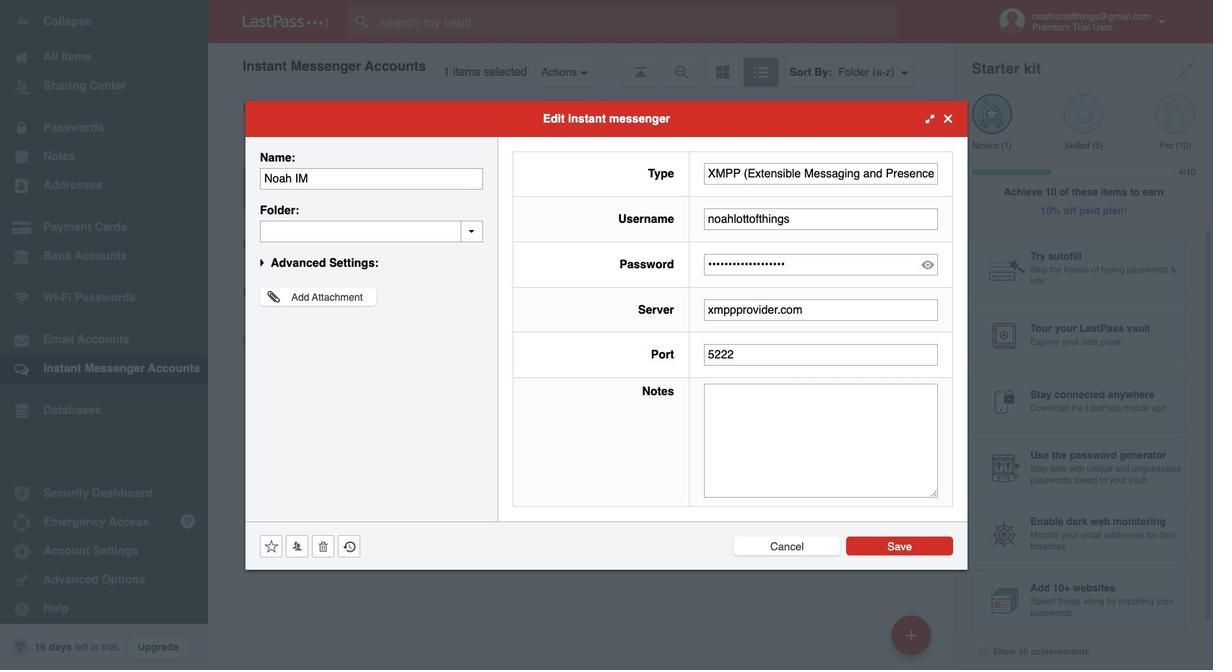 Task type: locate. For each thing, give the bounding box(es) containing it.
None password field
[[704, 254, 938, 276]]

new item navigation
[[886, 612, 940, 671]]

dialog
[[246, 101, 968, 570]]

None text field
[[704, 163, 938, 185], [260, 168, 483, 190], [704, 209, 938, 230], [704, 299, 938, 321], [704, 345, 938, 366], [704, 163, 938, 185], [260, 168, 483, 190], [704, 209, 938, 230], [704, 299, 938, 321], [704, 345, 938, 366]]

None text field
[[260, 221, 483, 242], [704, 384, 938, 498], [260, 221, 483, 242], [704, 384, 938, 498]]

new item image
[[906, 631, 917, 641]]

vault options navigation
[[208, 43, 955, 87]]



Task type: describe. For each thing, give the bounding box(es) containing it.
lastpass image
[[243, 15, 328, 28]]

main navigation navigation
[[0, 0, 208, 671]]

search my vault text field
[[348, 6, 925, 38]]

Search search field
[[348, 6, 925, 38]]



